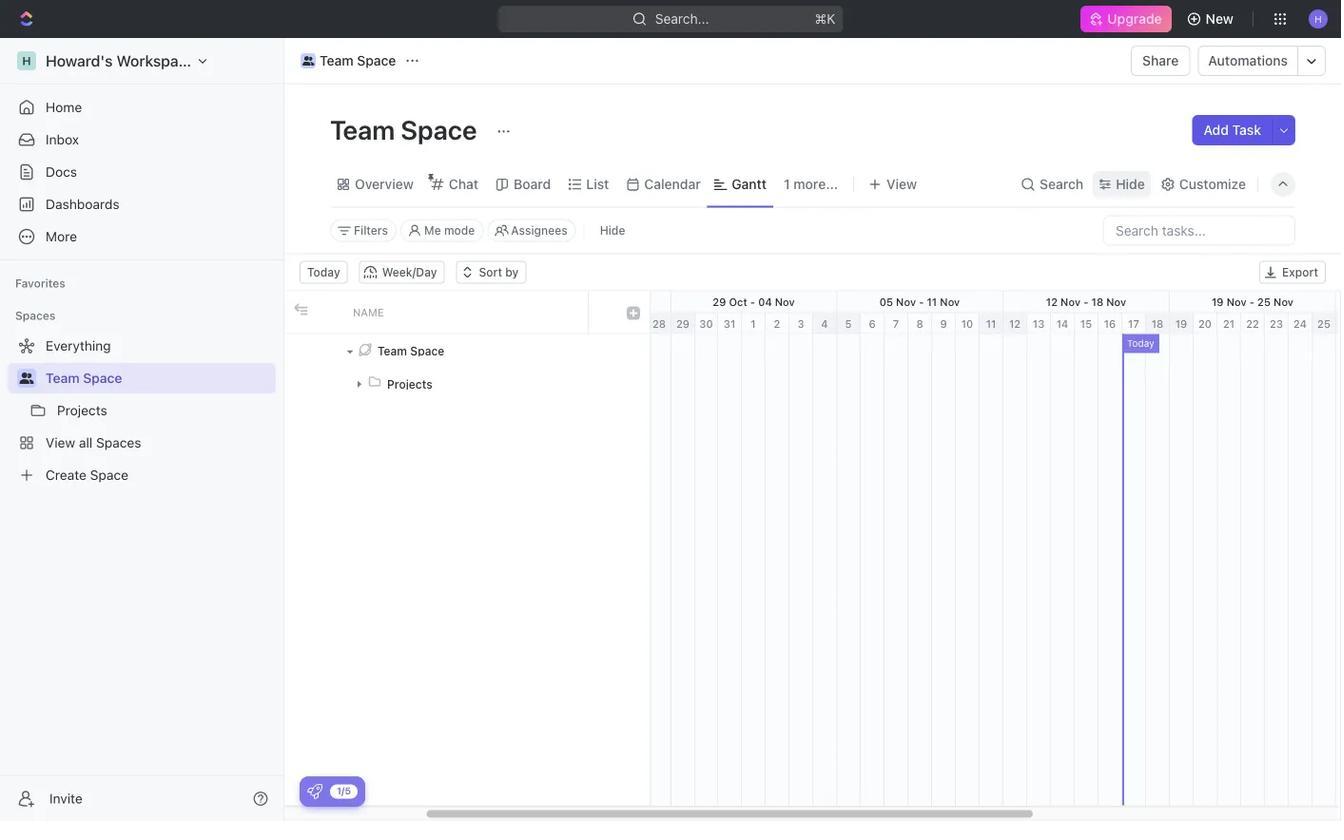 Task type: locate. For each thing, give the bounding box(es) containing it.
user group image
[[302, 56, 314, 66], [20, 373, 34, 384]]

5
[[845, 318, 852, 330]]

1 horizontal spatial 28
[[652, 318, 666, 330]]

11
[[927, 296, 937, 308], [986, 318, 996, 330]]

gantt
[[732, 176, 767, 192]]

0 horizontal spatial 19
[[1175, 318, 1187, 330]]

1 horizontal spatial projects
[[387, 378, 433, 391]]

- for 11
[[919, 296, 924, 308]]

19 for 19
[[1175, 318, 1187, 330]]

0 vertical spatial hide
[[1116, 176, 1145, 192]]

3 - from the left
[[919, 296, 924, 308]]

5 nov from the left
[[1107, 296, 1127, 308]]

17 element
[[1123, 313, 1146, 334]]

0 vertical spatial spaces
[[15, 309, 56, 322]]

oct up 31 'element'
[[729, 296, 747, 308]]

oct for 29
[[729, 296, 747, 308]]

team
[[320, 53, 354, 68], [330, 114, 395, 145], [378, 344, 407, 358], [46, 371, 80, 386]]

19 nov - 25 nov element
[[1170, 292, 1337, 312]]

list
[[586, 176, 609, 192]]

tree grid
[[284, 292, 650, 806]]

11 element
[[980, 313, 1004, 334]]

18
[[1092, 296, 1104, 308], [1152, 318, 1164, 330]]

projects down team space cell
[[387, 378, 433, 391]]

24
[[1294, 318, 1307, 330]]

30
[[700, 318, 713, 330]]

0 horizontal spatial  image
[[294, 303, 308, 316]]

nov right 04
[[775, 296, 795, 308]]

20 element
[[1194, 313, 1218, 334]]

16 element
[[1099, 313, 1123, 334]]

team space - 0.00% row
[[284, 334, 650, 368]]

nov
[[775, 296, 795, 308], [896, 296, 916, 308], [940, 296, 960, 308], [1061, 296, 1081, 308], [1107, 296, 1127, 308], [1227, 296, 1247, 308], [1274, 296, 1294, 308]]

0 horizontal spatial spaces
[[15, 309, 56, 322]]

1 vertical spatial 12
[[1009, 318, 1021, 330]]

19 for 19 nov - 25 nov
[[1212, 296, 1224, 308]]

view button
[[862, 171, 924, 198]]

29 right 28 element
[[676, 318, 690, 330]]

12 inside "element"
[[1046, 296, 1058, 308]]

4 - from the left
[[1084, 296, 1089, 308]]

12 up 14
[[1046, 296, 1058, 308]]

0 vertical spatial team space link
[[296, 49, 401, 72]]

view for view
[[887, 176, 917, 192]]

nov up 16 "element" at right
[[1107, 296, 1127, 308]]

sidebar navigation
[[0, 38, 288, 822]]

1 vertical spatial 28
[[652, 318, 666, 330]]

1 for 1
[[751, 318, 756, 330]]

0 vertical spatial 29
[[713, 296, 726, 308]]

1 horizontal spatial 29
[[713, 296, 726, 308]]

oct down assignees
[[564, 296, 582, 308]]

19 inside 19 nov - 25 nov element
[[1212, 296, 1224, 308]]

28 down hide button
[[593, 296, 607, 308]]

12 for 12
[[1009, 318, 1021, 330]]

1 vertical spatial 18
[[1152, 318, 1164, 330]]

oct
[[564, 296, 582, 308], [610, 296, 628, 308], [729, 296, 747, 308]]

row group
[[284, 334, 650, 806]]

1 inside dropdown button
[[784, 176, 790, 192]]

oct down hide button
[[610, 296, 628, 308]]

view for view all spaces
[[46, 435, 75, 451]]

0 horizontal spatial 28
[[593, 296, 607, 308]]

12
[[1046, 296, 1058, 308], [1009, 318, 1021, 330]]

13
[[1033, 318, 1045, 330]]

1 vertical spatial today
[[1127, 338, 1155, 349]]

hide down list
[[600, 224, 625, 237]]

1 horizontal spatial oct
[[610, 296, 628, 308]]

1 horizontal spatial hide
[[1116, 176, 1145, 192]]

0 horizontal spatial 11
[[927, 296, 937, 308]]

list link
[[582, 171, 609, 198]]

projects up all
[[57, 403, 107, 419]]

3
[[798, 318, 804, 330]]

week/day button
[[359, 261, 445, 284]]

29 oct - 04 nov element
[[672, 292, 837, 312]]

 image left 28 element
[[627, 307, 640, 320]]

0 vertical spatial view
[[887, 176, 917, 192]]

inbox link
[[8, 125, 276, 155]]

0 vertical spatial 1
[[784, 176, 790, 192]]

2 column header from the left
[[313, 292, 342, 333]]

onboarding checklist button element
[[307, 785, 322, 800]]

spaces down favorites
[[15, 309, 56, 322]]

30 element
[[695, 313, 718, 334]]

6
[[869, 318, 876, 330]]

1 vertical spatial h
[[22, 54, 31, 68]]

0 vertical spatial 22
[[548, 296, 561, 308]]

0 horizontal spatial 12
[[1009, 318, 1021, 330]]

2 - from the left
[[750, 296, 755, 308]]

h
[[1315, 13, 1322, 24], [22, 54, 31, 68]]

0 horizontal spatial 18
[[1092, 296, 1104, 308]]

howard's workspace
[[46, 52, 195, 70]]

tree containing everything
[[8, 331, 276, 491]]

3 oct from the left
[[729, 296, 747, 308]]

spaces right all
[[96, 435, 141, 451]]

assignees
[[511, 224, 568, 237]]

nov up 21 element
[[1227, 296, 1247, 308]]

today
[[307, 266, 340, 279], [1127, 338, 1155, 349]]

1 down 29 oct - 04 nov
[[751, 318, 756, 330]]

19 inside 19 element
[[1175, 318, 1187, 330]]

1 vertical spatial 22
[[1246, 318, 1259, 330]]

19 up 21
[[1212, 296, 1224, 308]]

 image
[[294, 303, 308, 316], [627, 307, 640, 320]]

12 nov - 18 nov
[[1046, 296, 1127, 308]]

calendar link
[[640, 171, 701, 198]]

1 horizontal spatial 11
[[986, 318, 996, 330]]

1 vertical spatial hide
[[600, 224, 625, 237]]

new button
[[1179, 4, 1245, 34]]

0 horizontal spatial 25
[[1258, 296, 1271, 308]]

spaces
[[15, 309, 56, 322], [96, 435, 141, 451]]

0 horizontal spatial user group image
[[20, 373, 34, 384]]

view right more...
[[887, 176, 917, 192]]

21 element
[[1218, 313, 1241, 334]]

29
[[713, 296, 726, 308], [676, 318, 690, 330]]

0 vertical spatial 12
[[1046, 296, 1058, 308]]

1 vertical spatial 19
[[1175, 318, 1187, 330]]

1 oct from the left
[[564, 296, 582, 308]]

sort by button
[[456, 261, 526, 284]]

0 vertical spatial h
[[1315, 13, 1322, 24]]

20
[[1199, 318, 1212, 330]]

1 horizontal spatial 19
[[1212, 296, 1224, 308]]

25 up the 22 element
[[1258, 296, 1271, 308]]

1 vertical spatial 11
[[986, 318, 996, 330]]

0 horizontal spatial view
[[46, 435, 75, 451]]

1 horizontal spatial h
[[1315, 13, 1322, 24]]

18 up 15 element
[[1092, 296, 1104, 308]]

28
[[593, 296, 607, 308], [652, 318, 666, 330]]

1 horizontal spatial 18
[[1152, 318, 1164, 330]]

18 inside "element"
[[1092, 296, 1104, 308]]

12 right 11 element
[[1009, 318, 1021, 330]]

29 up 31
[[713, 296, 726, 308]]

today down filters dropdown button
[[307, 266, 340, 279]]

hide right search
[[1116, 176, 1145, 192]]

h inside sidebar navigation
[[22, 54, 31, 68]]

nov up 14 element
[[1061, 296, 1081, 308]]

view left all
[[46, 435, 75, 451]]

projects - 0.00% row
[[284, 368, 650, 401]]

view button
[[862, 162, 924, 207]]

18 right 17 element
[[1152, 318, 1164, 330]]

docs
[[46, 164, 77, 180]]

view inside button
[[887, 176, 917, 192]]

0 horizontal spatial today
[[307, 266, 340, 279]]

1 horizontal spatial 12
[[1046, 296, 1058, 308]]

1 vertical spatial user group image
[[20, 373, 34, 384]]

0 horizontal spatial h
[[22, 54, 31, 68]]

0 horizontal spatial 1
[[751, 318, 756, 330]]

1/5
[[337, 786, 351, 797]]

1 left more...
[[784, 176, 790, 192]]

1 horizontal spatial user group image
[[302, 56, 314, 66]]

25 element
[[1313, 313, 1337, 334]]

tree inside sidebar navigation
[[8, 331, 276, 491]]

0 vertical spatial 11
[[927, 296, 937, 308]]

26 nov - 02 dec element
[[1337, 292, 1341, 312]]

29 for 29
[[676, 318, 690, 330]]

search...
[[655, 11, 709, 27]]

projects cell
[[342, 368, 589, 401]]

19 right 18 element
[[1175, 318, 1187, 330]]

workspace
[[117, 52, 195, 70]]

25
[[1258, 296, 1271, 308], [1318, 318, 1331, 330]]

15 element
[[1075, 313, 1099, 334]]

0 horizontal spatial oct
[[564, 296, 582, 308]]

25 left 26 element
[[1318, 318, 1331, 330]]

1 vertical spatial spaces
[[96, 435, 141, 451]]

onboarding checklist button image
[[307, 785, 322, 800]]

column header
[[284, 292, 313, 333], [313, 292, 342, 333], [589, 292, 617, 333], [617, 292, 650, 333]]

15
[[1080, 318, 1092, 330]]

7
[[893, 318, 899, 330]]

0 horizontal spatial 22
[[548, 296, 561, 308]]

mode
[[444, 224, 475, 237]]

26 element
[[1337, 313, 1341, 334]]

0 vertical spatial today
[[307, 266, 340, 279]]

1 horizontal spatial spaces
[[96, 435, 141, 451]]

user group image inside sidebar navigation
[[20, 373, 34, 384]]

0 horizontal spatial hide
[[600, 224, 625, 237]]

1 horizontal spatial 22
[[1246, 318, 1259, 330]]

today down 17 element
[[1127, 338, 1155, 349]]

1 horizontal spatial team space link
[[296, 49, 401, 72]]

hide inside dropdown button
[[1116, 176, 1145, 192]]

automations button
[[1199, 47, 1298, 75]]

22 for 22 oct - 28 oct
[[548, 296, 561, 308]]

home link
[[8, 92, 276, 123]]

1 vertical spatial view
[[46, 435, 75, 451]]

nov right 05
[[896, 296, 916, 308]]

2 nov from the left
[[896, 296, 916, 308]]

view
[[887, 176, 917, 192], [46, 435, 75, 451]]

name row
[[284, 292, 650, 334]]

1 vertical spatial 25
[[1318, 318, 1331, 330]]

search
[[1040, 176, 1084, 192]]

hide
[[1116, 176, 1145, 192], [600, 224, 625, 237]]

filters
[[354, 224, 388, 237]]

 image down 'today' button
[[294, 303, 308, 316]]

tree grid containing team space
[[284, 292, 650, 806]]

projects
[[387, 378, 433, 391], [57, 403, 107, 419]]

howard's workspace, , element
[[17, 51, 36, 70]]

1 vertical spatial 29
[[676, 318, 690, 330]]

0 horizontal spatial projects
[[57, 403, 107, 419]]

h inside dropdown button
[[1315, 13, 1322, 24]]

28 left 29 element
[[652, 318, 666, 330]]

0 horizontal spatial 29
[[676, 318, 690, 330]]

1 vertical spatial team space link
[[46, 363, 272, 394]]

team space
[[320, 53, 396, 68], [330, 114, 483, 145], [378, 344, 444, 358], [46, 371, 122, 386]]

favorites button
[[8, 272, 73, 295]]

team space link
[[296, 49, 401, 72], [46, 363, 272, 394]]

1 - from the left
[[585, 296, 590, 308]]

0 vertical spatial 18
[[1092, 296, 1104, 308]]

projects link
[[57, 396, 272, 426]]

-
[[585, 296, 590, 308], [750, 296, 755, 308], [919, 296, 924, 308], [1084, 296, 1089, 308], [1250, 296, 1255, 308]]

2 horizontal spatial oct
[[729, 296, 747, 308]]

0 vertical spatial 28
[[593, 296, 607, 308]]

0 vertical spatial projects
[[387, 378, 433, 391]]

1 vertical spatial projects
[[57, 403, 107, 419]]

0 vertical spatial user group image
[[302, 56, 314, 66]]

1
[[784, 176, 790, 192], [751, 318, 756, 330]]

29 oct - 04 nov
[[713, 296, 795, 308]]

name column header
[[342, 292, 589, 333]]

team inside team space cell
[[378, 344, 407, 358]]

5 - from the left
[[1250, 296, 1255, 308]]

view inside sidebar navigation
[[46, 435, 75, 451]]

4 nov from the left
[[1061, 296, 1081, 308]]

- inside "element"
[[1084, 296, 1089, 308]]

1 horizontal spatial 1
[[784, 176, 790, 192]]

- for 18
[[1084, 296, 1089, 308]]

favorites
[[15, 277, 65, 290]]

sort by
[[479, 266, 519, 279]]

nov up 9
[[940, 296, 960, 308]]

1 horizontal spatial view
[[887, 176, 917, 192]]

19
[[1212, 296, 1224, 308], [1175, 318, 1187, 330]]

1 for 1 more...
[[784, 176, 790, 192]]

space
[[357, 53, 396, 68], [401, 114, 477, 145], [410, 344, 444, 358], [83, 371, 122, 386], [90, 468, 128, 483]]

13 element
[[1027, 313, 1051, 334]]

19 nov - 25 nov
[[1212, 296, 1294, 308]]

tree
[[8, 331, 276, 491]]

howard's
[[46, 52, 113, 70]]

sort by button
[[456, 261, 526, 284]]

17
[[1128, 318, 1140, 330]]

oct for 22
[[564, 296, 582, 308]]

upgrade
[[1108, 11, 1162, 27]]

name
[[353, 306, 384, 319]]

1 vertical spatial 1
[[751, 318, 756, 330]]

nov up 23 element
[[1274, 296, 1294, 308]]

0 vertical spatial 19
[[1212, 296, 1224, 308]]



Task type: describe. For each thing, give the bounding box(es) containing it.
sort
[[479, 266, 502, 279]]

share button
[[1131, 46, 1190, 76]]

projects inside tree
[[57, 403, 107, 419]]

view all spaces
[[46, 435, 141, 451]]

assignees button
[[487, 219, 576, 242]]

14 element
[[1051, 313, 1075, 334]]

23 element
[[1265, 313, 1289, 334]]

22 element
[[1241, 313, 1265, 334]]

2 oct from the left
[[610, 296, 628, 308]]

05 nov - 11 nov
[[880, 296, 960, 308]]

board
[[514, 176, 551, 192]]

1 horizontal spatial today
[[1127, 338, 1155, 349]]

create space
[[46, 468, 128, 483]]

⌘k
[[815, 11, 835, 27]]

hide button
[[592, 219, 633, 242]]

22 oct - 28 oct element
[[505, 292, 672, 312]]

3 column header from the left
[[589, 292, 617, 333]]

filters button
[[330, 219, 397, 242]]

board link
[[510, 171, 551, 198]]

search button
[[1015, 171, 1089, 198]]

22 oct - 28 oct
[[548, 296, 628, 308]]

more...
[[794, 176, 838, 192]]

overview link
[[351, 171, 414, 198]]

23
[[1270, 318, 1283, 330]]

7 nov from the left
[[1274, 296, 1294, 308]]

1 more...
[[784, 176, 838, 192]]

4 column header from the left
[[617, 292, 650, 333]]

by
[[505, 266, 519, 279]]

automations
[[1209, 53, 1288, 68]]

everything
[[46, 338, 111, 354]]

create space link
[[8, 460, 272, 491]]

share
[[1143, 53, 1179, 68]]

calendar
[[644, 176, 701, 192]]

29 for 29 oct - 04 nov
[[713, 296, 726, 308]]

2
[[774, 318, 780, 330]]

31
[[724, 318, 736, 330]]

more
[[46, 229, 77, 244]]

invite
[[49, 791, 83, 807]]

05 nov - 11 nov element
[[837, 292, 1004, 312]]

everything link
[[8, 331, 272, 361]]

9
[[940, 318, 947, 330]]

29 element
[[672, 313, 695, 334]]

3 nov from the left
[[940, 296, 960, 308]]

6 nov from the left
[[1227, 296, 1247, 308]]

export button
[[1259, 261, 1326, 284]]

dashboards
[[46, 196, 119, 212]]

19 element
[[1170, 313, 1194, 334]]

team space inside sidebar navigation
[[46, 371, 122, 386]]

hide button
[[1093, 171, 1151, 198]]

all
[[79, 435, 93, 451]]

12 for 12 nov - 18 nov
[[1046, 296, 1058, 308]]

more button
[[8, 222, 276, 252]]

28 element
[[648, 313, 672, 334]]

21
[[1223, 318, 1235, 330]]

team space cell
[[342, 334, 589, 368]]

task
[[1232, 122, 1261, 138]]

docs link
[[8, 157, 276, 187]]

1 horizontal spatial  image
[[627, 307, 640, 320]]

new
[[1206, 11, 1234, 27]]

customize
[[1179, 176, 1246, 192]]

1 more... button
[[777, 171, 845, 198]]

today button
[[300, 261, 348, 284]]

8
[[916, 318, 923, 330]]

- for 25
[[1250, 296, 1255, 308]]

22 for 22
[[1246, 318, 1259, 330]]

10
[[961, 318, 973, 330]]

1 nov from the left
[[775, 296, 795, 308]]

10 element
[[956, 313, 980, 334]]

chat link
[[445, 171, 479, 198]]

05
[[880, 296, 893, 308]]

12 element
[[1004, 313, 1027, 334]]

home
[[46, 99, 82, 115]]

week/day button
[[359, 261, 445, 284]]

0 horizontal spatial team space link
[[46, 363, 272, 394]]

add task button
[[1192, 115, 1273, 146]]

14
[[1057, 318, 1069, 330]]

team inside sidebar navigation
[[46, 371, 80, 386]]

31 element
[[718, 313, 742, 334]]

04
[[758, 296, 772, 308]]

1 column header from the left
[[284, 292, 313, 333]]

4
[[821, 318, 828, 330]]

week/day
[[382, 266, 437, 279]]

space inside cell
[[410, 344, 444, 358]]

add
[[1204, 122, 1229, 138]]

customize button
[[1155, 171, 1252, 198]]

projects inside cell
[[387, 378, 433, 391]]

16
[[1104, 318, 1116, 330]]

add task
[[1204, 122, 1261, 138]]

h button
[[1303, 4, 1334, 34]]

Search tasks... text field
[[1104, 216, 1295, 245]]

team space inside cell
[[378, 344, 444, 358]]

hide inside button
[[600, 224, 625, 237]]

18 element
[[1146, 313, 1170, 334]]

chat
[[449, 176, 479, 192]]

- for 04
[[750, 296, 755, 308]]

me mode button
[[400, 219, 484, 242]]

export
[[1282, 266, 1318, 279]]

- for 28
[[585, 296, 590, 308]]

dashboards link
[[8, 189, 276, 220]]

0 vertical spatial 25
[[1258, 296, 1271, 308]]

24 element
[[1289, 313, 1313, 334]]

today inside button
[[307, 266, 340, 279]]

overview
[[355, 176, 414, 192]]

12 nov - 18 nov element
[[1004, 292, 1170, 312]]

create
[[46, 468, 87, 483]]

row group containing team space
[[284, 334, 650, 806]]

view all spaces link
[[8, 428, 272, 459]]

1 horizontal spatial 25
[[1318, 318, 1331, 330]]

me mode
[[424, 224, 475, 237]]



Task type: vqa. For each thing, say whether or not it's contained in the screenshot.
left Agency Management, , element
no



